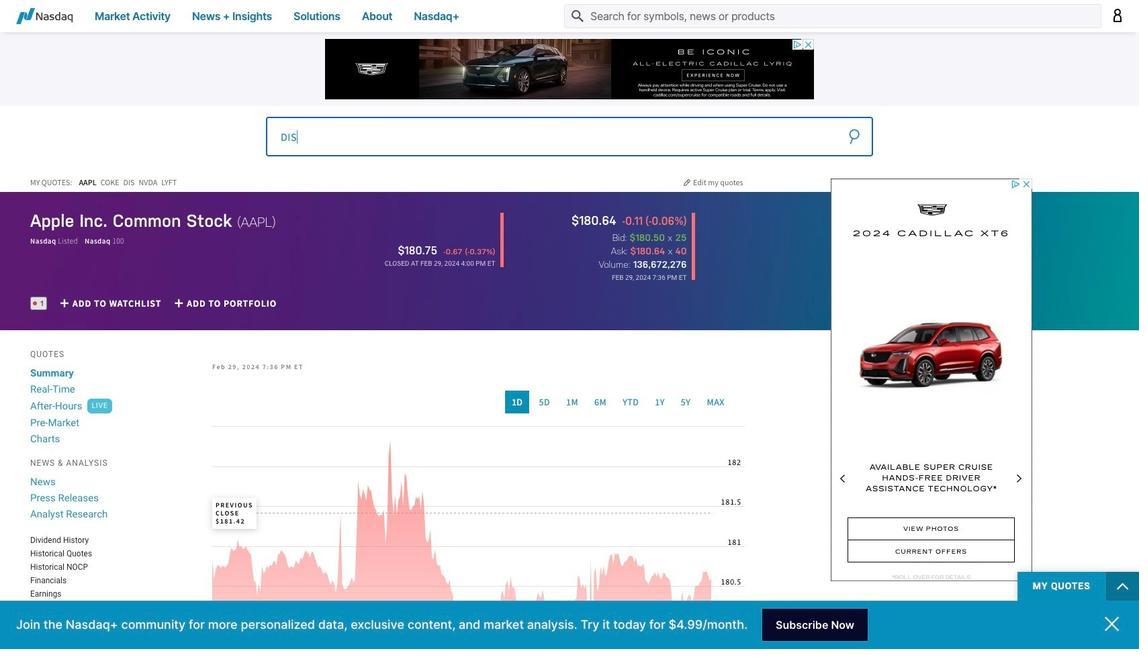 Task type: describe. For each thing, give the bounding box(es) containing it.
primary navigation navigation
[[0, 0, 1139, 32]]

click to dismiss this message and remain on nasdaq.com image
[[1105, 617, 1119, 632]]

homepage logo url - navigate back to the homepage image
[[16, 8, 73, 24]]

Find a Symbol text field
[[266, 117, 873, 157]]

data as of element
[[612, 274, 687, 281]]



Task type: locate. For each thing, give the bounding box(es) containing it.
account login - click to log into your account image
[[1112, 8, 1123, 22]]

advertisement element
[[325, 39, 814, 99], [831, 179, 1033, 582]]

0 vertical spatial advertisement element
[[325, 39, 814, 99]]

1 vertical spatial advertisement element
[[831, 179, 1033, 582]]

Search Button - Click to open the Search Overlay Modal Box text field
[[564, 4, 1102, 28]]

None search field
[[266, 116, 873, 157]]

0 horizontal spatial advertisement element
[[325, 39, 814, 99]]

1 horizontal spatial advertisement element
[[831, 179, 1033, 582]]



